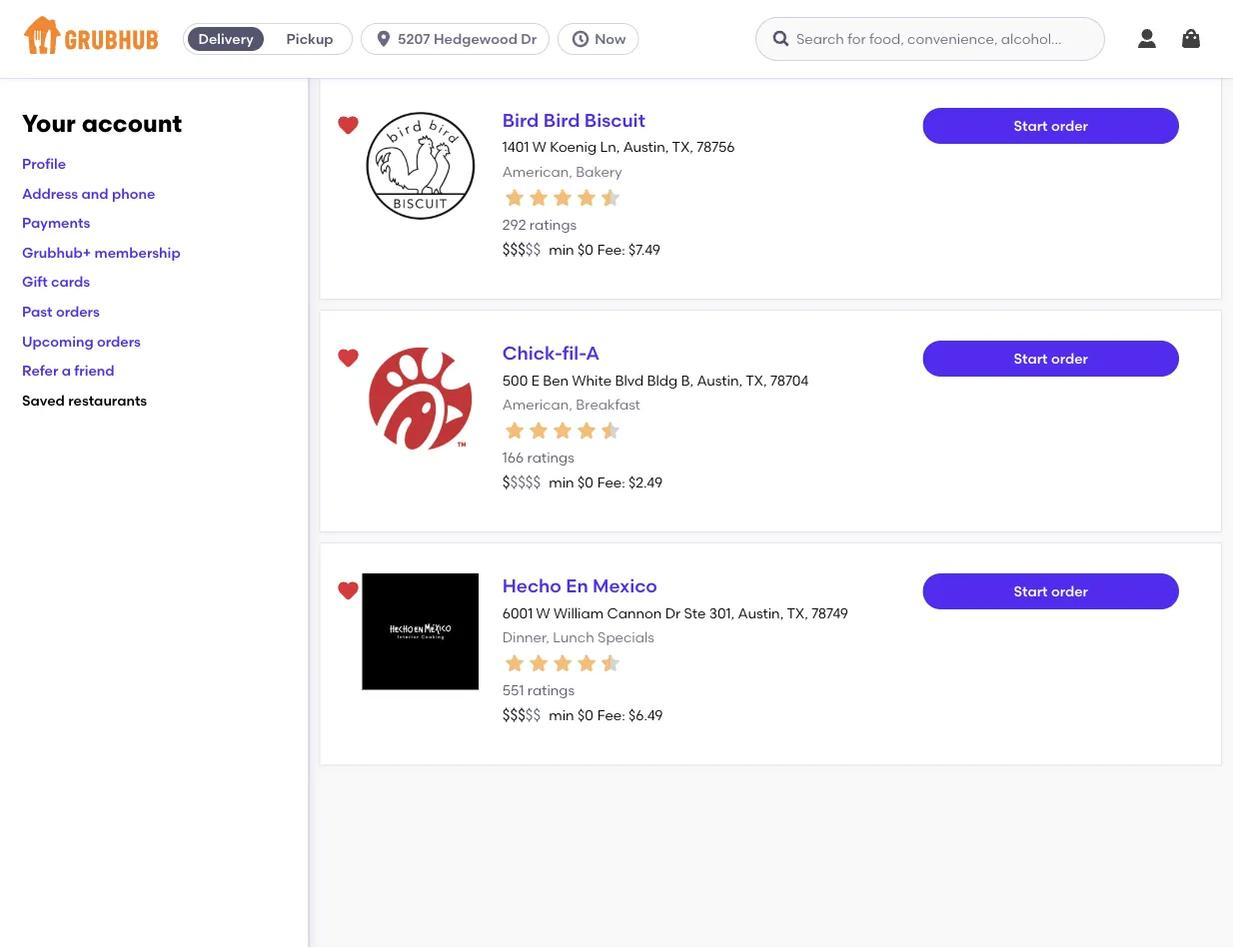 Task type: vqa. For each thing, say whether or not it's contained in the screenshot.


Task type: locate. For each thing, give the bounding box(es) containing it.
$7.49
[[629, 241, 660, 258]]

tx, left 78749
[[787, 604, 808, 621]]

$0 for en
[[578, 707, 593, 724]]

w right '1401'
[[533, 139, 547, 156]]

0 vertical spatial tx,
[[672, 139, 693, 156]]

gift
[[22, 273, 48, 290]]

2 vertical spatial fee:
[[597, 707, 625, 724]]

now button
[[558, 23, 647, 55]]

$0
[[578, 241, 593, 258], [578, 474, 593, 491], [578, 707, 593, 724]]

$$$ for hecho en mexico
[[502, 707, 525, 725]]

2 american, from the top
[[502, 396, 573, 413]]

start order button for biscuit
[[923, 108, 1179, 144]]

$$$ down 551
[[502, 707, 525, 725]]

0 vertical spatial austin,
[[623, 139, 669, 156]]

0 vertical spatial saved restaurant button
[[330, 108, 366, 144]]

payments link
[[22, 214, 90, 231]]

american, down '1401'
[[502, 163, 573, 180]]

fee: for biscuit
[[597, 241, 625, 258]]

78756
[[697, 139, 735, 156]]

min down the 551 ratings
[[549, 707, 574, 724]]

1 vertical spatial min
[[549, 474, 574, 491]]

$$$$$ down 551
[[502, 707, 541, 725]]

$0 left $7.49
[[578, 241, 593, 258]]

min for en
[[549, 707, 574, 724]]

1 vertical spatial $0
[[578, 474, 593, 491]]

3 fee: from the top
[[597, 707, 625, 724]]

0 vertical spatial min
[[549, 241, 574, 258]]

min $0 fee: $7.49
[[549, 241, 660, 258]]

1 vertical spatial fee:
[[597, 474, 625, 491]]

saved restaurant image left chick-fil-a logo
[[336, 347, 360, 371]]

start for biscuit
[[1014, 117, 1048, 134]]

1 vertical spatial start order
[[1014, 350, 1088, 367]]

1 saved restaurant button from the top
[[330, 108, 366, 144]]

tx, for chick-fil-a
[[746, 372, 767, 388]]

1 vertical spatial w
[[536, 604, 550, 621]]

1 $$$$$ from the top
[[502, 241, 541, 259]]

svg image inside now button
[[571, 29, 591, 49]]

ratings right 551
[[527, 682, 575, 699]]

2 fee: from the top
[[597, 474, 625, 491]]

austin, right 301,
[[738, 604, 784, 621]]

1 vertical spatial start
[[1014, 350, 1048, 367]]

2 $$$ from the top
[[502, 707, 525, 725]]

refer a friend
[[22, 362, 115, 379]]

past
[[22, 303, 53, 320]]

2 horizontal spatial tx,
[[787, 604, 808, 621]]

fee:
[[597, 241, 625, 258], [597, 474, 625, 491], [597, 707, 625, 724]]

3 order from the top
[[1051, 583, 1088, 600]]

orders up friend
[[97, 333, 141, 350]]

chick-fil-a link
[[502, 342, 600, 364]]

svg image
[[1135, 27, 1159, 51], [374, 29, 394, 49], [772, 29, 791, 49]]

1 start order from the top
[[1014, 117, 1088, 134]]

upcoming
[[22, 333, 94, 350]]

2 start order button from the top
[[923, 341, 1179, 377]]

start for a
[[1014, 350, 1048, 367]]

1 vertical spatial orders
[[97, 333, 141, 350]]

2 vertical spatial start
[[1014, 583, 1048, 600]]

1 order from the top
[[1051, 117, 1088, 134]]

svg image
[[1179, 27, 1203, 51], [571, 29, 591, 49]]

0 vertical spatial start
[[1014, 117, 1048, 134]]

$$$ for bird bird biscuit
[[502, 241, 525, 259]]

mexico
[[593, 575, 657, 597]]

austin, inside hecho en mexico 6001 w william cannon dr ste 301, austin, tx, 78749 dinner, lunch specials
[[738, 604, 784, 621]]

2 vertical spatial min
[[549, 707, 574, 724]]

0 horizontal spatial dr
[[521, 30, 537, 47]]

w right 6001
[[536, 604, 550, 621]]

american,
[[502, 163, 573, 180], [502, 396, 573, 413]]

6001
[[502, 604, 533, 621]]

grubhub+ membership
[[22, 244, 181, 261]]

saved restaurant button for hecho
[[330, 574, 366, 610]]

2 order from the top
[[1051, 350, 1088, 367]]

0 vertical spatial $$$
[[502, 241, 525, 259]]

2 horizontal spatial svg image
[[1135, 27, 1159, 51]]

hecho
[[502, 575, 562, 597]]

tx, left 78704
[[746, 372, 767, 388]]

dr inside button
[[521, 30, 537, 47]]

1 vertical spatial $$$
[[502, 707, 525, 725]]

0 vertical spatial orders
[[56, 303, 100, 320]]

restaurants
[[68, 392, 147, 409]]

0 vertical spatial american,
[[502, 163, 573, 180]]

2 vertical spatial $$$$$
[[502, 707, 541, 725]]

1 vertical spatial austin,
[[697, 372, 743, 388]]

0 vertical spatial order
[[1051, 117, 1088, 134]]

orders for upcoming orders
[[97, 333, 141, 350]]

$0 left $2.49
[[578, 474, 593, 491]]

start order button
[[923, 108, 1179, 144], [923, 341, 1179, 377], [923, 574, 1179, 610]]

tx, inside chick-fil-a 500 e ben white blvd bldg b, austin, tx, 78704 american, breakfast
[[746, 372, 767, 388]]

min for fil-
[[549, 474, 574, 491]]

0 vertical spatial start order
[[1014, 117, 1088, 134]]

austin, inside chick-fil-a 500 e ben white blvd bldg b, austin, tx, 78704 american, breakfast
[[697, 372, 743, 388]]

2 vertical spatial start order button
[[923, 574, 1179, 610]]

saved restaurant button
[[330, 108, 366, 144], [330, 341, 366, 377], [330, 574, 366, 610]]

$$$$$ down 292
[[502, 241, 541, 259]]

koenig
[[550, 139, 597, 156]]

saved restaurant image for chick-fil-a
[[336, 347, 360, 371]]

a
[[62, 362, 71, 379]]

3 start from the top
[[1014, 583, 1048, 600]]

tx, inside hecho en mexico 6001 w william cannon dr ste 301, austin, tx, 78749 dinner, lunch specials
[[787, 604, 808, 621]]

austin, right b,
[[697, 372, 743, 388]]

a
[[586, 342, 600, 364]]

1 horizontal spatial svg image
[[1179, 27, 1203, 51]]

1 vertical spatial saved restaurant image
[[336, 347, 360, 371]]

min
[[549, 241, 574, 258], [549, 474, 574, 491], [549, 707, 574, 724]]

dr inside hecho en mexico 6001 w william cannon dr ste 301, austin, tx, 78749 dinner, lunch specials
[[665, 604, 681, 621]]

orders up upcoming orders
[[56, 303, 100, 320]]

ratings right 166
[[527, 449, 574, 466]]

5207
[[398, 30, 430, 47]]

ben
[[543, 372, 569, 388]]

tx, left 78756
[[672, 139, 693, 156]]

fee: for a
[[597, 474, 625, 491]]

saved restaurant image left bird bird biscuit  logo on the left of page
[[336, 114, 360, 138]]

ratings for bird
[[530, 216, 577, 233]]

1 vertical spatial tx,
[[746, 372, 767, 388]]

2 saved restaurant button from the top
[[330, 341, 366, 377]]

1 start order button from the top
[[923, 108, 1179, 144]]

1 $$$ from the top
[[502, 241, 525, 259]]

william
[[554, 604, 604, 621]]

fee: left $2.49
[[597, 474, 625, 491]]

order
[[1051, 117, 1088, 134], [1051, 350, 1088, 367], [1051, 583, 1088, 600]]

0 vertical spatial $0
[[578, 241, 593, 258]]

0 vertical spatial ratings
[[530, 216, 577, 233]]

start order
[[1014, 117, 1088, 134], [1014, 350, 1088, 367], [1014, 583, 1088, 600]]

2 vertical spatial ratings
[[527, 682, 575, 699]]

1 american, from the top
[[502, 163, 573, 180]]

min down 292 ratings
[[549, 241, 574, 258]]

pickup
[[286, 30, 333, 47]]

2 vertical spatial austin,
[[738, 604, 784, 621]]

0 horizontal spatial tx,
[[672, 139, 693, 156]]

0 horizontal spatial bird
[[502, 109, 539, 131]]

0 vertical spatial start order button
[[923, 108, 1179, 144]]

fee: left $6.49
[[597, 707, 625, 724]]

austin, for hecho en mexico
[[738, 604, 784, 621]]

start order button for mexico
[[923, 574, 1179, 610]]

cards
[[51, 273, 90, 290]]

3 $$$$$ from the top
[[502, 707, 541, 725]]

lunch
[[553, 629, 594, 646]]

bldg
[[647, 372, 678, 388]]

2 start from the top
[[1014, 350, 1048, 367]]

chick-fil-a 500 e ben white blvd bldg b, austin, tx, 78704 american, breakfast
[[502, 342, 809, 413]]

0 vertical spatial saved restaurant image
[[336, 114, 360, 138]]

1 vertical spatial order
[[1051, 350, 1088, 367]]

1 vertical spatial dr
[[665, 604, 681, 621]]

5207 hedgewood dr
[[398, 30, 537, 47]]

austin, right ln,
[[623, 139, 669, 156]]

2 vertical spatial saved restaurant button
[[330, 574, 366, 610]]

2 vertical spatial tx,
[[787, 604, 808, 621]]

$0 left $6.49
[[578, 707, 593, 724]]

2 vertical spatial start order
[[1014, 583, 1088, 600]]

0 horizontal spatial svg image
[[374, 29, 394, 49]]

2 vertical spatial order
[[1051, 583, 1088, 600]]

dr
[[521, 30, 537, 47], [665, 604, 681, 621]]

2 $0 from the top
[[578, 474, 593, 491]]

bird
[[502, 109, 539, 131], [543, 109, 580, 131]]

0 vertical spatial $$$$$
[[502, 241, 541, 259]]

0 vertical spatial fee:
[[597, 241, 625, 258]]

1 vertical spatial start order button
[[923, 341, 1179, 377]]

$$$$$ for bird
[[502, 241, 541, 259]]

american, inside the bird bird biscuit 1401 w koenig ln, austin, tx, 78756 american, bakery
[[502, 163, 573, 180]]

fee: left $7.49
[[597, 241, 625, 258]]

0 horizontal spatial svg image
[[571, 29, 591, 49]]

tx, for hecho en mexico
[[787, 604, 808, 621]]

w for bird
[[533, 139, 547, 156]]

specials
[[598, 629, 654, 646]]

2 start order from the top
[[1014, 350, 1088, 367]]

$$$$$
[[502, 241, 541, 259], [502, 474, 541, 492], [502, 707, 541, 725]]

1 fee: from the top
[[597, 241, 625, 258]]

1 $0 from the top
[[578, 241, 593, 258]]

e
[[531, 372, 539, 388]]

3 $0 from the top
[[578, 707, 593, 724]]

b,
[[681, 372, 694, 388]]

bird up koenig
[[543, 109, 580, 131]]

start
[[1014, 117, 1048, 134], [1014, 350, 1048, 367], [1014, 583, 1048, 600]]

bird up '1401'
[[502, 109, 539, 131]]

1 vertical spatial $$$$$
[[502, 474, 541, 492]]

1 horizontal spatial dr
[[665, 604, 681, 621]]

$$$
[[502, 241, 525, 259], [502, 707, 525, 725]]

tx,
[[672, 139, 693, 156], [746, 372, 767, 388], [787, 604, 808, 621]]

american, down e
[[502, 396, 573, 413]]

0 vertical spatial dr
[[521, 30, 537, 47]]

min down 166 ratings
[[549, 474, 574, 491]]

2 vertical spatial $0
[[578, 707, 593, 724]]

profile link
[[22, 155, 66, 172]]

fil-
[[562, 342, 586, 364]]

1 horizontal spatial tx,
[[746, 372, 767, 388]]

saved
[[22, 392, 65, 409]]

3 saved restaurant button from the top
[[330, 574, 366, 610]]

1 horizontal spatial bird
[[543, 109, 580, 131]]

$
[[502, 474, 510, 492]]

ratings right 292
[[530, 216, 577, 233]]

2 min from the top
[[549, 474, 574, 491]]

1 saved restaurant image from the top
[[336, 114, 360, 138]]

w inside the bird bird biscuit 1401 w koenig ln, austin, tx, 78756 american, bakery
[[533, 139, 547, 156]]

2 saved restaurant image from the top
[[336, 347, 360, 371]]

$$$ down 292
[[502, 241, 525, 259]]

star icon image
[[502, 186, 526, 210], [526, 186, 550, 210], [550, 186, 574, 210], [574, 186, 598, 210], [598, 186, 622, 210], [598, 186, 622, 210], [502, 419, 526, 443], [526, 419, 550, 443], [550, 419, 574, 443], [574, 419, 598, 443], [598, 419, 622, 443], [598, 419, 622, 443], [502, 652, 526, 676], [526, 652, 550, 676], [550, 652, 574, 676], [574, 652, 598, 676], [598, 652, 622, 676], [598, 652, 622, 676]]

1 vertical spatial american,
[[502, 396, 573, 413]]

ratings for hecho
[[527, 682, 575, 699]]

austin,
[[623, 139, 669, 156], [697, 372, 743, 388], [738, 604, 784, 621]]

orders for past orders
[[56, 303, 100, 320]]

dr left ste
[[665, 604, 681, 621]]

3 start order button from the top
[[923, 574, 1179, 610]]

dr right hedgewood
[[521, 30, 537, 47]]

3 start order from the top
[[1014, 583, 1088, 600]]

saved restaurant button for chick-
[[330, 341, 366, 377]]

1 vertical spatial saved restaurant button
[[330, 341, 366, 377]]

saved restaurant image
[[336, 114, 360, 138], [336, 347, 360, 371]]

3 min from the top
[[549, 707, 574, 724]]

saved restaurants link
[[22, 392, 147, 409]]

1 min from the top
[[549, 241, 574, 258]]

1 vertical spatial ratings
[[527, 449, 574, 466]]

ratings
[[530, 216, 577, 233], [527, 449, 574, 466], [527, 682, 575, 699]]

2 $$$$$ from the top
[[502, 474, 541, 492]]

$$$$$ down 166
[[502, 474, 541, 492]]

w
[[533, 139, 547, 156], [536, 604, 550, 621]]

w inside hecho en mexico 6001 w william cannon dr ste 301, austin, tx, 78749 dinner, lunch specials
[[536, 604, 550, 621]]

0 vertical spatial w
[[533, 139, 547, 156]]

Search for food, convenience, alcohol... search field
[[756, 17, 1105, 61]]

now
[[595, 30, 626, 47]]

1 start from the top
[[1014, 117, 1048, 134]]



Task type: describe. For each thing, give the bounding box(es) containing it.
$6.49
[[629, 707, 663, 724]]

bird bird biscuit  logo image
[[362, 108, 478, 224]]

grubhub+
[[22, 244, 91, 261]]

biscuit
[[584, 109, 645, 131]]

551 ratings
[[502, 682, 575, 699]]

1401
[[502, 139, 529, 156]]

order for bird bird biscuit
[[1051, 117, 1088, 134]]

start for mexico
[[1014, 583, 1048, 600]]

refer a friend link
[[22, 362, 115, 379]]

en
[[566, 575, 588, 597]]

chick-
[[502, 342, 562, 364]]

$$$$$ for chick-
[[502, 474, 541, 492]]

start order for a
[[1014, 350, 1088, 367]]

78749
[[812, 604, 848, 621]]

1 bird from the left
[[502, 109, 539, 131]]

ratings for chick-
[[527, 449, 574, 466]]

your
[[22, 109, 76, 138]]

start order button for a
[[923, 341, 1179, 377]]

chick-fil-a logo image
[[362, 341, 478, 457]]

292 ratings
[[502, 216, 577, 233]]

bird bird biscuit link
[[502, 109, 645, 131]]

your account
[[22, 109, 182, 138]]

tx, inside the bird bird biscuit 1401 w koenig ln, austin, tx, 78756 american, bakery
[[672, 139, 693, 156]]

bird bird biscuit 1401 w koenig ln, austin, tx, 78756 american, bakery
[[502, 109, 735, 180]]

past orders link
[[22, 303, 100, 320]]

fee: for mexico
[[597, 707, 625, 724]]

address and phone link
[[22, 185, 155, 202]]

ln,
[[600, 139, 620, 156]]

$$$$$ for hecho
[[502, 707, 541, 725]]

friend
[[74, 362, 115, 379]]

upcoming orders
[[22, 333, 141, 350]]

ste
[[684, 604, 706, 621]]

551
[[502, 682, 524, 699]]

w for hecho
[[536, 604, 550, 621]]

start order for biscuit
[[1014, 117, 1088, 134]]

delivery
[[198, 30, 254, 47]]

breakfast
[[576, 396, 641, 413]]

min $0 fee: $2.49
[[549, 474, 663, 491]]

and
[[81, 185, 109, 202]]

start order for mexico
[[1014, 583, 1088, 600]]

order for hecho en mexico
[[1051, 583, 1088, 600]]

$0 for fil-
[[578, 474, 593, 491]]

membership
[[95, 244, 181, 261]]

american, inside chick-fil-a 500 e ben white blvd bldg b, austin, tx, 78704 american, breakfast
[[502, 396, 573, 413]]

address
[[22, 185, 78, 202]]

min for bird
[[549, 241, 574, 258]]

address and phone
[[22, 185, 155, 202]]

saved restaurants
[[22, 392, 147, 409]]

refer
[[22, 362, 58, 379]]

account
[[82, 109, 182, 138]]

1 horizontal spatial svg image
[[772, 29, 791, 49]]

past orders
[[22, 303, 100, 320]]

$2.49
[[629, 474, 663, 491]]

main navigation navigation
[[0, 0, 1233, 78]]

500
[[502, 372, 528, 388]]

min $0 fee: $6.49
[[549, 707, 663, 724]]

blvd
[[615, 372, 644, 388]]

pickup button
[[268, 23, 352, 55]]

saved restaurant image
[[336, 580, 360, 604]]

166 ratings
[[502, 449, 574, 466]]

5207 hedgewood dr button
[[361, 23, 558, 55]]

dinner,
[[502, 629, 550, 646]]

292
[[502, 216, 526, 233]]

saved restaurant button for bird
[[330, 108, 366, 144]]

$0 for bird
[[578, 241, 593, 258]]

gift cards
[[22, 273, 90, 290]]

upcoming orders link
[[22, 333, 141, 350]]

gift cards link
[[22, 273, 90, 290]]

svg image inside 5207 hedgewood dr button
[[374, 29, 394, 49]]

payments
[[22, 214, 90, 231]]

cannon
[[607, 604, 662, 621]]

166
[[502, 449, 524, 466]]

hecho en mexico link
[[502, 575, 657, 597]]

austin, inside the bird bird biscuit 1401 w koenig ln, austin, tx, 78756 american, bakery
[[623, 139, 669, 156]]

white
[[572, 372, 612, 388]]

hedgewood
[[434, 30, 518, 47]]

301,
[[709, 604, 735, 621]]

profile
[[22, 155, 66, 172]]

order for chick-fil-a
[[1051, 350, 1088, 367]]

2 bird from the left
[[543, 109, 580, 131]]

delivery button
[[184, 23, 268, 55]]

saved restaurant image for bird bird biscuit
[[336, 114, 360, 138]]

hecho en mexico logo image
[[362, 574, 478, 690]]

hecho en mexico 6001 w william cannon dr ste 301, austin, tx, 78749 dinner, lunch specials
[[502, 575, 848, 646]]

grubhub+ membership link
[[22, 244, 181, 261]]

phone
[[112, 185, 155, 202]]

austin, for chick-fil-a
[[697, 372, 743, 388]]

78704
[[771, 372, 809, 388]]

bakery
[[576, 163, 622, 180]]



